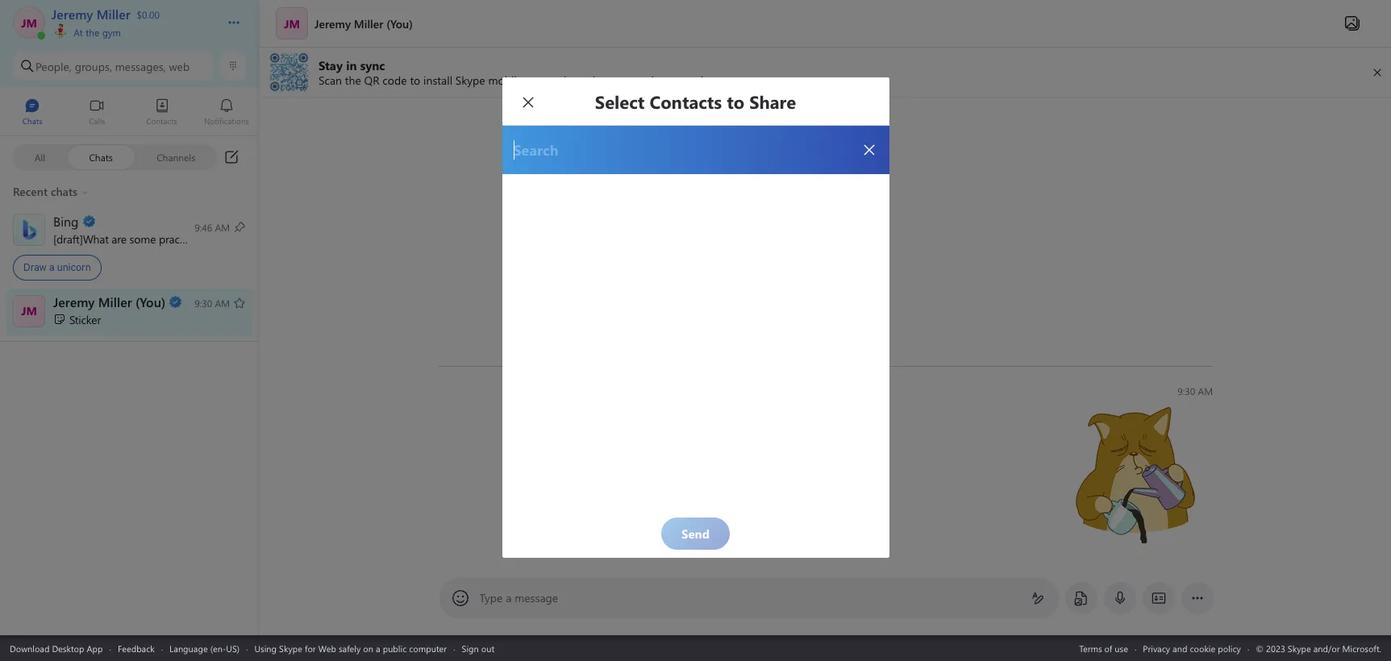 Task type: describe. For each thing, give the bounding box(es) containing it.
am
[[1198, 385, 1213, 398]]

a for unicorn
[[49, 261, 54, 273]]

unicorn
[[57, 261, 91, 273]]

sign out
[[462, 643, 495, 655]]

feedback link
[[118, 643, 155, 655]]

us)
[[226, 643, 240, 655]]

messages,
[[115, 58, 166, 74]]

today heading
[[438, 348, 1213, 377]]

and
[[1173, 643, 1188, 655]]

type
[[480, 591, 503, 606]]

policy
[[1218, 643, 1241, 655]]

cookie
[[1190, 643, 1216, 655]]

groups,
[[75, 58, 112, 74]]

draw
[[23, 261, 46, 273]]

for
[[305, 643, 316, 655]]

feedback
[[118, 643, 155, 655]]

draw a unicorn button
[[0, 209, 259, 287]]

skype
[[279, 643, 302, 655]]

using skype for web safely on a public computer link
[[254, 643, 447, 655]]

terms
[[1080, 643, 1102, 655]]

9:30
[[1178, 385, 1195, 398]]

terms of use link
[[1080, 643, 1129, 655]]

app
[[87, 643, 103, 655]]

people,
[[35, 58, 72, 74]]

1 horizontal spatial a
[[376, 643, 380, 655]]

of
[[1105, 643, 1113, 655]]

at
[[74, 26, 83, 39]]

sign
[[462, 643, 479, 655]]

Search text field
[[512, 140, 847, 161]]

privacy
[[1143, 643, 1171, 655]]

the
[[86, 26, 100, 39]]

web
[[318, 643, 336, 655]]

draw a unicorn
[[23, 261, 91, 273]]

sticker
[[69, 312, 101, 327]]

language (en-us)
[[169, 643, 240, 655]]



Task type: locate. For each thing, give the bounding box(es) containing it.
a inside button
[[49, 261, 54, 273]]

(en-
[[210, 643, 226, 655]]

0 vertical spatial a
[[49, 261, 54, 273]]

out
[[481, 643, 495, 655]]

privacy and cookie policy link
[[1143, 643, 1241, 655]]

0 horizontal spatial a
[[49, 261, 54, 273]]

at the gym button
[[52, 23, 211, 39]]

people, groups, messages, web
[[35, 58, 190, 74]]

download
[[10, 643, 50, 655]]

tab list
[[0, 91, 259, 136]]

on
[[363, 643, 374, 655]]

language (en-us) link
[[169, 643, 240, 655]]

public
[[383, 643, 407, 655]]

a right type
[[506, 591, 512, 606]]

channels
[[157, 150, 196, 163]]

chats
[[89, 150, 113, 163]]

sign out link
[[462, 643, 495, 655]]

using skype for web safely on a public computer
[[254, 643, 447, 655]]

gym
[[102, 26, 121, 39]]

a right on
[[376, 643, 380, 655]]

sticker button
[[0, 288, 259, 336]]

language
[[169, 643, 208, 655]]

computer
[[409, 643, 447, 655]]

2 vertical spatial a
[[376, 643, 380, 655]]

type a message
[[480, 591, 558, 606]]

web
[[169, 58, 190, 74]]

all
[[34, 150, 45, 163]]

download desktop app link
[[10, 643, 103, 655]]

people, groups, messages, web button
[[13, 52, 214, 81]]

a for message
[[506, 591, 512, 606]]

privacy and cookie policy
[[1143, 643, 1241, 655]]

terms of use
[[1080, 643, 1129, 655]]

a
[[49, 261, 54, 273], [506, 591, 512, 606], [376, 643, 380, 655]]

desktop
[[52, 643, 84, 655]]

a right draw
[[49, 261, 54, 273]]

using
[[254, 643, 277, 655]]

at the gym
[[71, 26, 121, 39]]

2 horizontal spatial a
[[506, 591, 512, 606]]

Type a message text field
[[480, 591, 1018, 607]]

use
[[1115, 643, 1129, 655]]

safely
[[339, 643, 361, 655]]

download desktop app
[[10, 643, 103, 655]]

1 vertical spatial a
[[506, 591, 512, 606]]

message
[[515, 591, 558, 606]]

9:30 am
[[1178, 385, 1213, 398]]



Task type: vqa. For each thing, say whether or not it's contained in the screenshot.
the .
no



